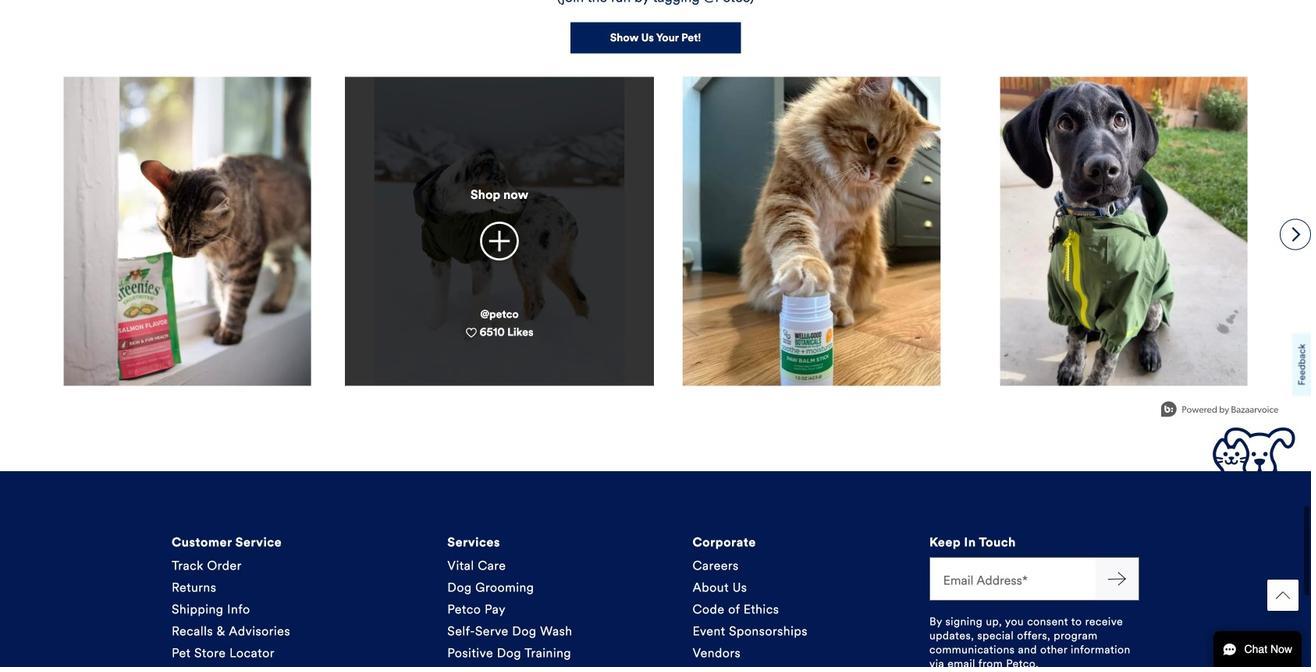 Task type: locate. For each thing, give the bounding box(es) containing it.
list
[[31, 77, 1280, 390]]

submit email address image
[[1108, 570, 1127, 589]]

region
[[0, 77, 1312, 425]]

None email field
[[930, 557, 1096, 601]]

heading
[[33, 0, 1279, 7]]



Task type: describe. For each thing, give the bounding box(es) containing it.
scroll to top image
[[1277, 589, 1291, 603]]



Task type: vqa. For each thing, say whether or not it's contained in the screenshot.
SCROLL TO TOP icon
yes



